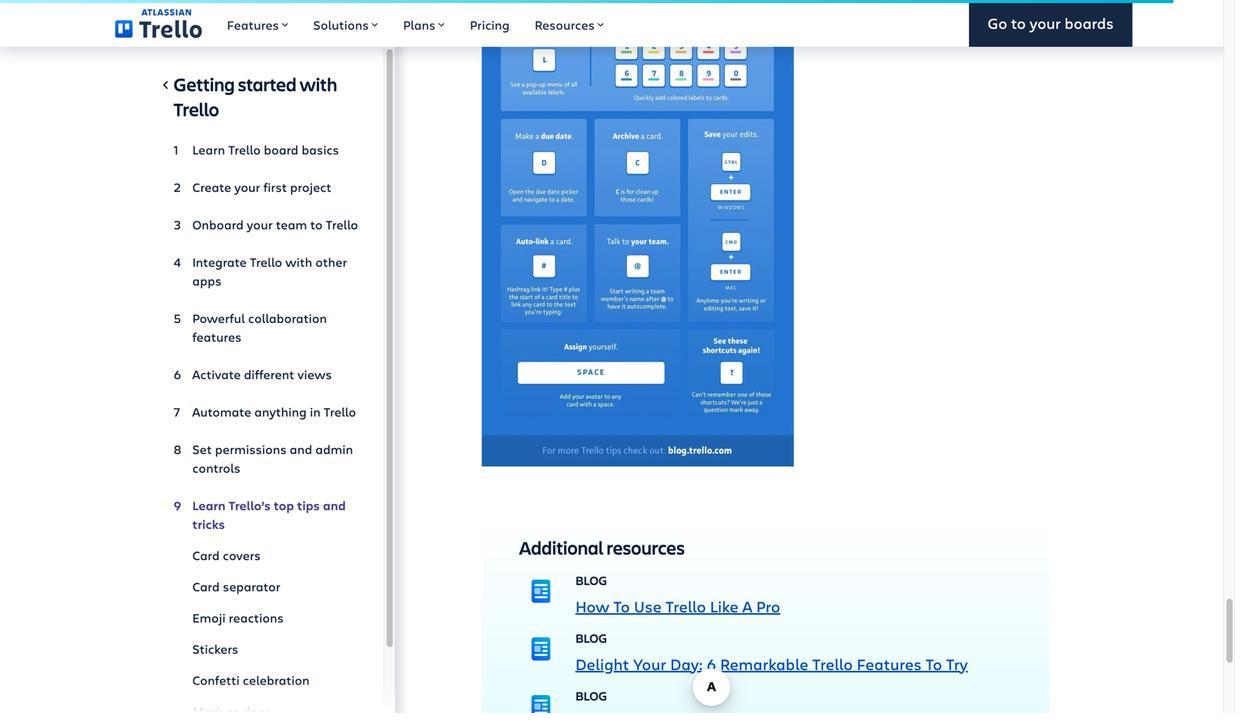 Task type: describe. For each thing, give the bounding box(es) containing it.
automate
[[192, 404, 251, 420]]

activate
[[192, 366, 241, 383]]

pricing
[[470, 16, 510, 33]]

day:
[[670, 654, 703, 675]]

powerful collaboration features link
[[174, 303, 359, 353]]

celebration
[[243, 672, 310, 689]]

blog for delight
[[576, 630, 607, 647]]

learn trello's top tips and tricks link
[[174, 490, 359, 540]]

activate different views link
[[174, 359, 359, 390]]

emoji
[[192, 610, 226, 626]]

first
[[264, 179, 287, 196]]

your
[[633, 654, 667, 675]]

learn trello board basics
[[192, 141, 339, 158]]

stickers
[[192, 641, 239, 658]]

boards
[[1065, 13, 1114, 33]]

activate different views
[[192, 366, 332, 383]]

resources
[[535, 16, 595, 33]]

anything
[[254, 404, 307, 420]]

automate anything in trello link
[[174, 397, 359, 428]]

learn for learn trello's top tips and tricks
[[192, 497, 226, 514]]

remarkable
[[721, 654, 809, 675]]

emoji reactions link
[[174, 603, 359, 634]]

set permissions and admin controls link
[[174, 434, 359, 484]]

set
[[192, 441, 212, 458]]

create
[[192, 179, 231, 196]]

how
[[576, 596, 610, 617]]

your for onboard your team to trello
[[247, 216, 273, 233]]

admin
[[316, 441, 353, 458]]

apps
[[192, 272, 222, 289]]

in
[[310, 404, 321, 420]]

top
[[274, 497, 294, 514]]

trello up other
[[326, 216, 358, 233]]

card covers link
[[174, 540, 359, 571]]

features inside the blog delight your day: 6 remarkable trello features to try
[[857, 654, 922, 675]]

and inside learn trello's top tips and tricks
[[323, 497, 346, 514]]

separator
[[223, 578, 281, 595]]

and inside set permissions and admin controls
[[290, 441, 312, 458]]

resources button
[[522, 0, 617, 47]]

additional
[[519, 535, 604, 560]]

confetti celebration
[[192, 672, 310, 689]]

to inside the blog delight your day: 6 remarkable trello features to try
[[926, 654, 943, 675]]

onboard
[[192, 216, 244, 233]]

go
[[988, 13, 1008, 33]]

getting
[[174, 72, 235, 96]]

learn trello board basics link
[[174, 134, 359, 165]]

card for card separator
[[192, 578, 220, 595]]

set permissions and admin controls
[[192, 441, 353, 477]]

go to your boards
[[988, 13, 1114, 33]]

covers
[[223, 547, 261, 564]]

delight
[[576, 654, 630, 675]]

your for create your first project
[[234, 179, 260, 196]]

emoji reactions
[[192, 610, 284, 626]]

features
[[192, 329, 242, 345]]

project
[[290, 179, 332, 196]]

create your first project
[[192, 179, 332, 196]]

features button
[[215, 0, 301, 47]]

use
[[634, 596, 662, 617]]

permissions
[[215, 441, 287, 458]]

atlassian trello image
[[115, 9, 202, 38]]

how to use trello like a pro link
[[576, 596, 781, 617]]

an image of a cheat sheet of keyboard shortcuts for trello image
[[482, 0, 794, 467]]

delight your day: 6 remarkable trello features to try link
[[576, 654, 968, 675]]

integrate trello with other apps link
[[174, 247, 359, 297]]

tips
[[297, 497, 320, 514]]

trello inside the blog delight your day: 6 remarkable trello features to try
[[813, 654, 853, 675]]

collaboration
[[248, 310, 327, 327]]

with for started
[[300, 72, 337, 96]]

features inside features dropdown button
[[227, 16, 279, 33]]

card separator link
[[174, 571, 359, 603]]



Task type: locate. For each thing, give the bounding box(es) containing it.
trello inside getting started with trello
[[174, 97, 219, 121]]

with inside getting started with trello
[[300, 72, 337, 96]]

a
[[743, 596, 753, 617]]

2 blog from the top
[[576, 630, 607, 647]]

and right tips
[[323, 497, 346, 514]]

integrate
[[192, 254, 247, 270]]

0 vertical spatial to
[[614, 596, 630, 617]]

different
[[244, 366, 294, 383]]

trello down onboard your team to trello link
[[250, 254, 282, 270]]

blog up the how at bottom
[[576, 573, 607, 589]]

tricks
[[192, 516, 225, 533]]

powerful collaboration features
[[192, 310, 327, 345]]

0 vertical spatial blog
[[576, 573, 607, 589]]

and left admin on the bottom left
[[290, 441, 312, 458]]

blog for how
[[576, 573, 607, 589]]

card
[[192, 547, 220, 564], [192, 578, 220, 595]]

1 vertical spatial your
[[234, 179, 260, 196]]

blog inside the blog delight your day: 6 remarkable trello features to try
[[576, 630, 607, 647]]

team
[[276, 216, 307, 233]]

additional resources
[[519, 535, 685, 560]]

1 card from the top
[[192, 547, 220, 564]]

card covers
[[192, 547, 261, 564]]

1 vertical spatial to
[[926, 654, 943, 675]]

create your first project link
[[174, 172, 359, 203]]

blog up the delight
[[576, 630, 607, 647]]

your
[[1030, 13, 1061, 33], [234, 179, 260, 196], [247, 216, 273, 233]]

blog how to use trello like a pro
[[576, 573, 781, 617]]

features
[[227, 16, 279, 33], [857, 654, 922, 675]]

3 blog from the top
[[576, 688, 607, 704]]

resources
[[607, 535, 685, 560]]

0 horizontal spatial to
[[310, 216, 323, 233]]

0 vertical spatial card
[[192, 547, 220, 564]]

integrate trello with other apps
[[192, 254, 347, 289]]

1 vertical spatial card
[[192, 578, 220, 595]]

go to your boards link
[[969, 0, 1133, 47]]

1 learn from the top
[[192, 141, 225, 158]]

stickers link
[[174, 634, 359, 665]]

trello left board
[[228, 141, 261, 158]]

to left use on the bottom of the page
[[614, 596, 630, 617]]

pro
[[757, 596, 781, 617]]

learn inside 'link'
[[192, 141, 225, 158]]

1 horizontal spatial to
[[926, 654, 943, 675]]

2 card from the top
[[192, 578, 220, 595]]

plans button
[[391, 0, 458, 47]]

6
[[707, 654, 717, 675]]

to right team
[[310, 216, 323, 233]]

trello
[[174, 97, 219, 121], [228, 141, 261, 158], [326, 216, 358, 233], [250, 254, 282, 270], [324, 404, 356, 420], [666, 596, 706, 617], [813, 654, 853, 675]]

0 vertical spatial learn
[[192, 141, 225, 158]]

learn up create in the top of the page
[[192, 141, 225, 158]]

1 vertical spatial and
[[323, 497, 346, 514]]

onboard your team to trello
[[192, 216, 358, 233]]

trello right in
[[324, 404, 356, 420]]

with
[[300, 72, 337, 96], [286, 254, 312, 270]]

1 vertical spatial features
[[857, 654, 922, 675]]

trello's
[[229, 497, 271, 514]]

0 vertical spatial to
[[1012, 13, 1026, 33]]

solutions
[[313, 16, 369, 33]]

trello right remarkable
[[813, 654, 853, 675]]

try
[[947, 654, 968, 675]]

0 vertical spatial your
[[1030, 13, 1061, 33]]

and
[[290, 441, 312, 458], [323, 497, 346, 514]]

trello down getting
[[174, 97, 219, 121]]

learn inside learn trello's top tips and tricks
[[192, 497, 226, 514]]

card separator
[[192, 578, 281, 595]]

trello inside integrate trello with other apps
[[250, 254, 282, 270]]

to right the go
[[1012, 13, 1026, 33]]

plans
[[403, 16, 436, 33]]

confetti celebration link
[[174, 665, 359, 696]]

your left boards
[[1030, 13, 1061, 33]]

with right started
[[300, 72, 337, 96]]

to left try
[[926, 654, 943, 675]]

card down tricks
[[192, 547, 220, 564]]

trello right use on the bottom of the page
[[666, 596, 706, 617]]

blog inside blog how to use trello like a pro
[[576, 573, 607, 589]]

page progress progress bar
[[0, 0, 1174, 3]]

features left try
[[857, 654, 922, 675]]

card for card covers
[[192, 547, 220, 564]]

with left other
[[286, 254, 312, 270]]

2 learn from the top
[[192, 497, 226, 514]]

to inside blog how to use trello like a pro
[[614, 596, 630, 617]]

confetti
[[192, 672, 240, 689]]

1 vertical spatial blog
[[576, 630, 607, 647]]

1 vertical spatial to
[[310, 216, 323, 233]]

features up started
[[227, 16, 279, 33]]

trello inside blog how to use trello like a pro
[[666, 596, 706, 617]]

controls
[[192, 460, 241, 477]]

1 horizontal spatial and
[[323, 497, 346, 514]]

like
[[710, 596, 739, 617]]

other
[[316, 254, 347, 270]]

reactions
[[229, 610, 284, 626]]

views
[[298, 366, 332, 383]]

basics
[[302, 141, 339, 158]]

learn up tricks
[[192, 497, 226, 514]]

0 horizontal spatial features
[[227, 16, 279, 33]]

your left first at the top of the page
[[234, 179, 260, 196]]

1 vertical spatial learn
[[192, 497, 226, 514]]

automate anything in trello
[[192, 404, 356, 420]]

to
[[1012, 13, 1026, 33], [310, 216, 323, 233]]

learn for learn trello board basics
[[192, 141, 225, 158]]

1 vertical spatial with
[[286, 254, 312, 270]]

1 horizontal spatial features
[[857, 654, 922, 675]]

0 vertical spatial with
[[300, 72, 337, 96]]

1 horizontal spatial to
[[1012, 13, 1026, 33]]

with inside integrate trello with other apps
[[286, 254, 312, 270]]

getting started with trello
[[174, 72, 337, 121]]

card up emoji
[[192, 578, 220, 595]]

your left team
[[247, 216, 273, 233]]

onboard your team to trello link
[[174, 209, 359, 240]]

powerful
[[192, 310, 245, 327]]

solutions button
[[301, 0, 391, 47]]

0 horizontal spatial and
[[290, 441, 312, 458]]

blog down the delight
[[576, 688, 607, 704]]

getting started with trello link
[[174, 72, 359, 128]]

with for trello
[[286, 254, 312, 270]]

learn trello's top tips and tricks
[[192, 497, 346, 533]]

learn
[[192, 141, 225, 158], [192, 497, 226, 514]]

blog delight your day: 6 remarkable trello features to try
[[576, 630, 968, 675]]

0 vertical spatial features
[[227, 16, 279, 33]]

0 vertical spatial and
[[290, 441, 312, 458]]

2 vertical spatial blog
[[576, 688, 607, 704]]

1 blog from the top
[[576, 573, 607, 589]]

0 horizontal spatial to
[[614, 596, 630, 617]]

board
[[264, 141, 299, 158]]

pricing link
[[458, 0, 522, 47]]

started
[[238, 72, 297, 96]]

2 vertical spatial your
[[247, 216, 273, 233]]

to
[[614, 596, 630, 617], [926, 654, 943, 675]]



Task type: vqa. For each thing, say whether or not it's contained in the screenshot.
analytics
no



